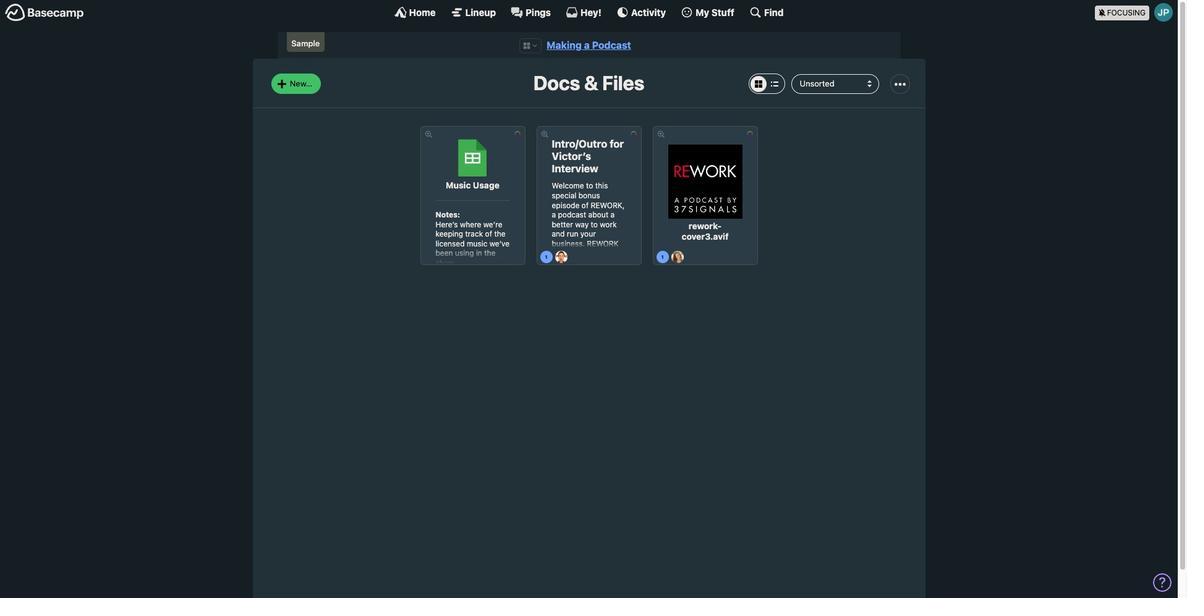 Task type: describe. For each thing, give the bounding box(es) containing it.
files
[[602, 71, 645, 95]]

new…
[[290, 79, 312, 88]]

i
[[607, 278, 609, 287]]

today's
[[598, 268, 623, 278]]

back
[[563, 249, 580, 258]]

with
[[552, 259, 567, 268]]

the inside welcome to this special bonus episode of rework, a podcast about a better way to work and run your business. rework be back next week with another regular episode. for today's special edition, i interviewed the founders of 37signals to d...
[[595, 288, 606, 297]]

next
[[582, 249, 597, 258]]

my stuff
[[696, 6, 735, 18]]

way
[[575, 220, 589, 229]]

pings button
[[511, 6, 551, 19]]

making a podcast link
[[547, 40, 631, 51]]

week
[[599, 249, 617, 258]]

pings
[[526, 6, 551, 18]]

for
[[584, 268, 596, 278]]

focusing
[[1108, 8, 1146, 17]]

interview
[[552, 163, 599, 175]]

1 vertical spatial the
[[484, 249, 496, 258]]

episode.
[[552, 268, 582, 278]]

show.
[[436, 258, 456, 268]]

2 vertical spatial to
[[587, 307, 594, 316]]

making
[[547, 40, 582, 51]]

rework
[[587, 239, 619, 249]]

james peterson image
[[1155, 3, 1173, 22]]

about
[[589, 210, 609, 220]]

victor's
[[552, 150, 591, 163]]

interviewed
[[552, 288, 593, 297]]

1 for welcome to this special bonus episode of rework, a podcast about a better way to work and run your business. rework be back next week with another regular episode. for today's special edition, i interviewed the founders of 37signals to d...
[[545, 254, 548, 261]]

and
[[552, 230, 565, 239]]

activity link
[[617, 6, 666, 19]]

episode
[[552, 201, 580, 210]]

been
[[436, 249, 453, 258]]

rework,
[[591, 201, 625, 210]]

focusing button
[[1095, 0, 1178, 24]]

for
[[610, 138, 624, 150]]

0 horizontal spatial a
[[552, 210, 556, 220]]

edition,
[[579, 278, 605, 287]]

sample element
[[287, 32, 325, 52]]

my stuff button
[[681, 6, 735, 19]]

hey!
[[581, 6, 602, 18]]

this
[[595, 181, 608, 191]]

cheryl walters image
[[671, 251, 684, 264]]

breadcrumb element
[[277, 32, 901, 59]]

we've
[[490, 239, 510, 248]]

of for music
[[485, 230, 492, 239]]

find
[[764, 6, 784, 18]]

a inside breadcrumb element
[[584, 40, 590, 51]]

in
[[476, 249, 482, 258]]

music
[[467, 239, 488, 248]]

making a podcast
[[547, 40, 631, 51]]

0 vertical spatial the
[[494, 230, 506, 239]]

main element
[[0, 0, 1178, 24]]

podcast
[[592, 40, 631, 51]]

another
[[569, 259, 596, 268]]



Task type: vqa. For each thing, say whether or not it's contained in the screenshot.
Keyboard shortcut: ⌘ + / 'icon'
no



Task type: locate. For each thing, give the bounding box(es) containing it.
switch accounts image
[[5, 3, 84, 22]]

of down we're on the top of the page
[[485, 230, 492, 239]]

better
[[552, 220, 573, 229]]

using
[[455, 249, 474, 258]]

your
[[581, 230, 596, 239]]

hey! button
[[566, 6, 602, 19]]

to down about at the top of the page
[[591, 220, 598, 229]]

my
[[696, 6, 710, 18]]

a up work
[[611, 210, 615, 220]]

1 for rework- cover3.avif
[[662, 254, 664, 261]]

1 special from the top
[[552, 191, 577, 200]]

1 left be in the top of the page
[[545, 254, 548, 261]]

37signals
[[552, 307, 585, 316]]

to
[[586, 181, 593, 191], [591, 220, 598, 229], [587, 307, 594, 316]]

be
[[552, 249, 561, 258]]

1 vertical spatial special
[[552, 278, 577, 287]]

0 vertical spatial to
[[586, 181, 593, 191]]

notes:
[[436, 210, 460, 220]]

a up better
[[552, 210, 556, 220]]

of inside the notes: here's where we're keeping track of the licensed music we've been using in the show.
[[485, 230, 492, 239]]

a
[[584, 40, 590, 51], [552, 210, 556, 220], [611, 210, 615, 220]]

welcome to this special bonus episode of rework, a podcast about a better way to work and run your business. rework be back next week with another regular episode. for today's special edition, i interviewed the founders of 37signals to d...
[[552, 181, 625, 316]]

rework-
[[689, 221, 722, 231]]

home link
[[394, 6, 436, 19]]

where
[[460, 220, 482, 229]]

to left d...
[[587, 307, 594, 316]]

special
[[552, 191, 577, 200], [552, 278, 577, 287]]

podcast
[[558, 210, 587, 220]]

special up episode
[[552, 191, 577, 200]]

1 vertical spatial of
[[485, 230, 492, 239]]

1
[[545, 254, 548, 261], [662, 254, 664, 261]]

run
[[567, 230, 579, 239]]

cover3.avif
[[682, 232, 729, 242]]

1 vertical spatial to
[[591, 220, 598, 229]]

&
[[584, 71, 598, 95]]

2 vertical spatial the
[[595, 288, 606, 297]]

2 1 from the left
[[662, 254, 664, 261]]

the
[[494, 230, 506, 239], [484, 249, 496, 258], [595, 288, 606, 297]]

docs & files
[[534, 71, 645, 95]]

the up the "we've"
[[494, 230, 506, 239]]

2 vertical spatial of
[[585, 297, 592, 306]]

find button
[[750, 6, 784, 19]]

keeping
[[436, 230, 463, 239]]

the down edition,
[[595, 288, 606, 297]]

to up 'bonus'
[[586, 181, 593, 191]]

stuff
[[712, 6, 735, 18]]

sample
[[292, 38, 320, 48]]

founders
[[552, 297, 583, 306]]

usage
[[473, 181, 500, 191]]

1 1 from the left
[[545, 254, 548, 261]]

here's
[[436, 220, 458, 229]]

lineup link
[[451, 6, 496, 19]]

1 horizontal spatial a
[[584, 40, 590, 51]]

bonus
[[579, 191, 600, 200]]

activity
[[631, 6, 666, 18]]

1 horizontal spatial 1
[[662, 254, 664, 261]]

a right making at the left top of the page
[[584, 40, 590, 51]]

music
[[446, 181, 471, 191]]

special down episode.
[[552, 278, 577, 287]]

the right in
[[484, 249, 496, 258]]

2 horizontal spatial a
[[611, 210, 615, 220]]

rework- cover3.avif
[[682, 221, 729, 242]]

0 horizontal spatial 1
[[545, 254, 548, 261]]

new… button
[[271, 74, 321, 94]]

0 vertical spatial special
[[552, 191, 577, 200]]

music usage
[[446, 181, 500, 191]]

work
[[600, 220, 617, 229]]

intro/outro
[[552, 138, 608, 150]]

business.
[[552, 239, 585, 249]]

intro/outro for victor's interview
[[552, 138, 624, 175]]

1 left cheryl walters icon
[[662, 254, 664, 261]]

d...
[[596, 307, 607, 316]]

docs
[[534, 71, 580, 95]]

0 vertical spatial of
[[582, 201, 589, 210]]

of down interviewed
[[585, 297, 592, 306]]

track
[[465, 230, 483, 239]]

of
[[582, 201, 589, 210], [485, 230, 492, 239], [585, 297, 592, 306]]

of for podcast
[[582, 201, 589, 210]]

home
[[409, 6, 436, 18]]

lineup
[[466, 6, 496, 18]]

2 special from the top
[[552, 278, 577, 287]]

we're
[[484, 220, 503, 229]]

of down 'bonus'
[[582, 201, 589, 210]]

annie bryan image
[[555, 251, 568, 264]]

regular
[[598, 259, 622, 268]]

licensed
[[436, 239, 465, 248]]

notes: here's where we're keeping track of the licensed music we've been using in the show.
[[436, 210, 510, 268]]

welcome
[[552, 181, 584, 191]]



